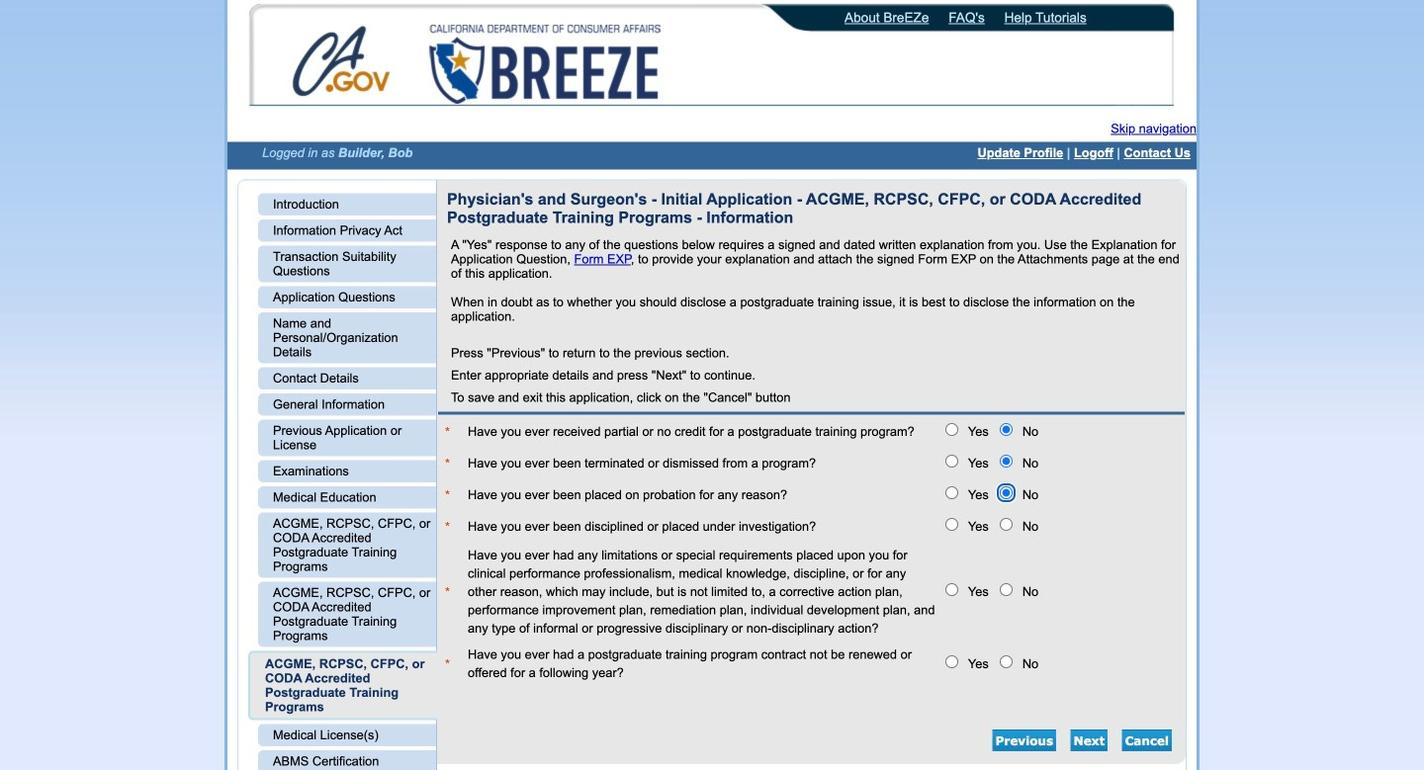 Task type: locate. For each thing, give the bounding box(es) containing it.
state of california breeze image
[[425, 25, 665, 104]]

  radio
[[1000, 455, 1013, 468], [946, 487, 959, 499], [1000, 487, 1013, 499], [946, 584, 959, 597], [1000, 584, 1013, 597], [946, 656, 959, 669]]

  radio
[[946, 423, 959, 436], [1000, 423, 1013, 436], [946, 455, 959, 468], [946, 518, 959, 531], [1000, 518, 1013, 531], [1000, 656, 1013, 669]]

ca.gov image
[[292, 25, 393, 102]]

None submit
[[993, 730, 1057, 752], [1071, 730, 1108, 752], [1123, 730, 1172, 752], [993, 730, 1057, 752], [1071, 730, 1108, 752], [1123, 730, 1172, 752]]



Task type: vqa. For each thing, say whether or not it's contained in the screenshot.
<small>Disclosure of your Social Security Number or Individual Taxpayer Identification Number is mandatory. Section 30 of the Business and Professions Code and Public Law 94-455 (42 USCA 405 (c)(2)(C)) authorize collection of your Social Security Number or Individual Taxpayer Identification Number.  Your Social Security Number or Individual Taxpayer Identification Numberwill be used exclusively for tax enforcement purposes, for purposes of compliance with any judgment or order for family support in accordance with Section 11350.6 of the Welfare and Institutions Code, or for verification of licensure, certification or examination status by a licensing or examination entity which utilizes a national examination and where licensure is reciprocal with the requesting state. If you fail to disclose your Social Security Number or Individual Taxpayer Identification Number, your application for initial or renewal of licensure/certification will not be processed. You will be reported to the Franchise Tax Board, who may assess a $100 penalty against you.</small> image
no



